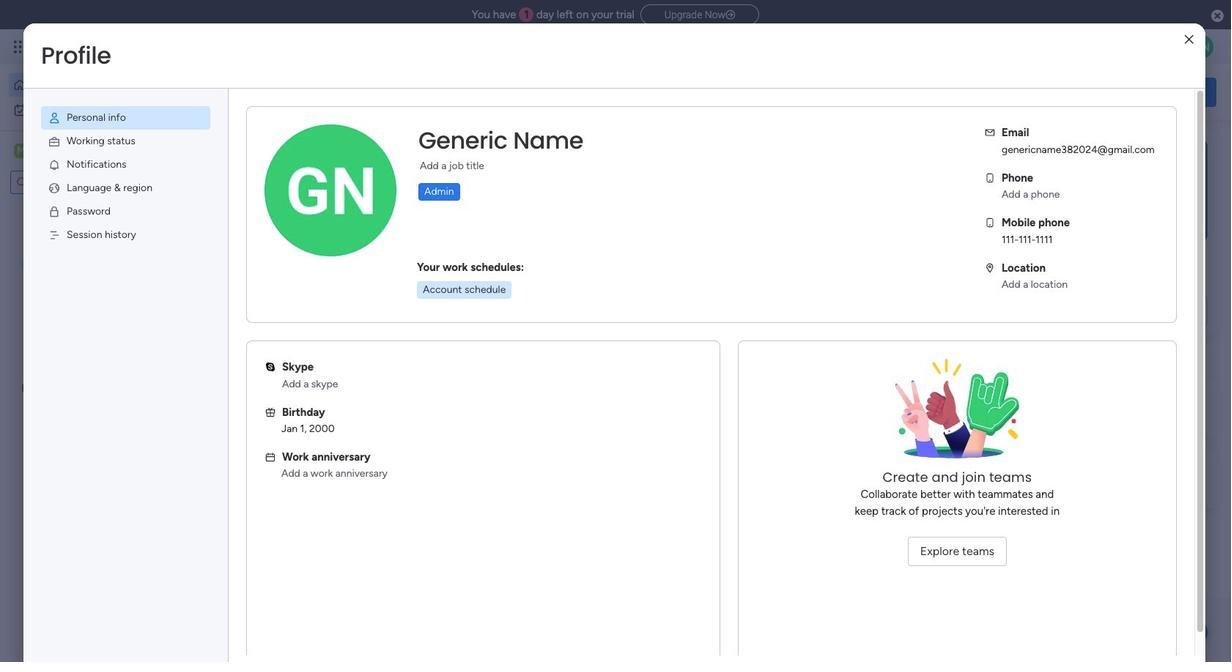 Task type: vqa. For each thing, say whether or not it's contained in the screenshot.
2nd row from the top
no



Task type: locate. For each thing, give the bounding box(es) containing it.
add to favorites image
[[437, 297, 452, 312]]

option
[[9, 73, 178, 97], [9, 98, 178, 122]]

0 vertical spatial workspace image
[[14, 143, 29, 159]]

None field
[[415, 125, 587, 156]]

password image
[[48, 205, 61, 218]]

personal info image
[[48, 111, 61, 125]]

workspace image
[[14, 143, 29, 159], [251, 472, 286, 507]]

v2 bolt switch image
[[1123, 84, 1131, 100]]

5 menu item from the top
[[41, 200, 210, 224]]

select product image
[[13, 40, 28, 54]]

templates image image
[[1010, 140, 1203, 241]]

session history image
[[48, 229, 61, 242]]

close recently visited image
[[226, 149, 244, 166]]

0 vertical spatial option
[[9, 73, 178, 97]]

option up workspace selection element
[[9, 98, 178, 122]]

1 vertical spatial workspace image
[[251, 472, 286, 507]]

option up personal info icon at top
[[9, 73, 178, 97]]

menu item
[[41, 106, 210, 130], [41, 130, 210, 153], [41, 153, 210, 177], [41, 177, 210, 200], [41, 200, 210, 224], [41, 224, 210, 247]]

component image
[[487, 320, 500, 333]]

no teams image
[[884, 359, 1031, 469]]

3 menu item from the top
[[41, 153, 210, 177]]

1 vertical spatial option
[[9, 98, 178, 122]]

Search in workspace field
[[31, 174, 105, 191]]



Task type: describe. For each thing, give the bounding box(es) containing it.
4 menu item from the top
[[41, 177, 210, 200]]

2 menu item from the top
[[41, 130, 210, 153]]

close my workspaces image
[[226, 428, 244, 445]]

menu menu
[[23, 89, 228, 265]]

1 menu item from the top
[[41, 106, 210, 130]]

v2 user feedback image
[[1009, 84, 1020, 100]]

clear search image
[[106, 175, 121, 190]]

1 option from the top
[[9, 73, 178, 97]]

dapulse close image
[[1211, 9, 1224, 23]]

close image
[[1185, 34, 1194, 45]]

notifications image
[[48, 158, 61, 171]]

getting started element
[[997, 379, 1217, 438]]

1 horizontal spatial workspace image
[[251, 472, 286, 507]]

public board image
[[487, 297, 503, 313]]

working status image
[[48, 135, 61, 148]]

open update feed (inbox) image
[[226, 378, 244, 396]]

generic name image
[[1190, 35, 1214, 59]]

0 horizontal spatial workspace image
[[14, 143, 29, 159]]

workspace selection element
[[14, 142, 122, 161]]

dapulse rightstroke image
[[726, 10, 735, 21]]

language & region image
[[48, 182, 61, 195]]

quick search results list box
[[226, 166, 962, 361]]

component image
[[245, 320, 258, 333]]

2 option from the top
[[9, 98, 178, 122]]

6 menu item from the top
[[41, 224, 210, 247]]

public board image
[[245, 297, 261, 313]]



